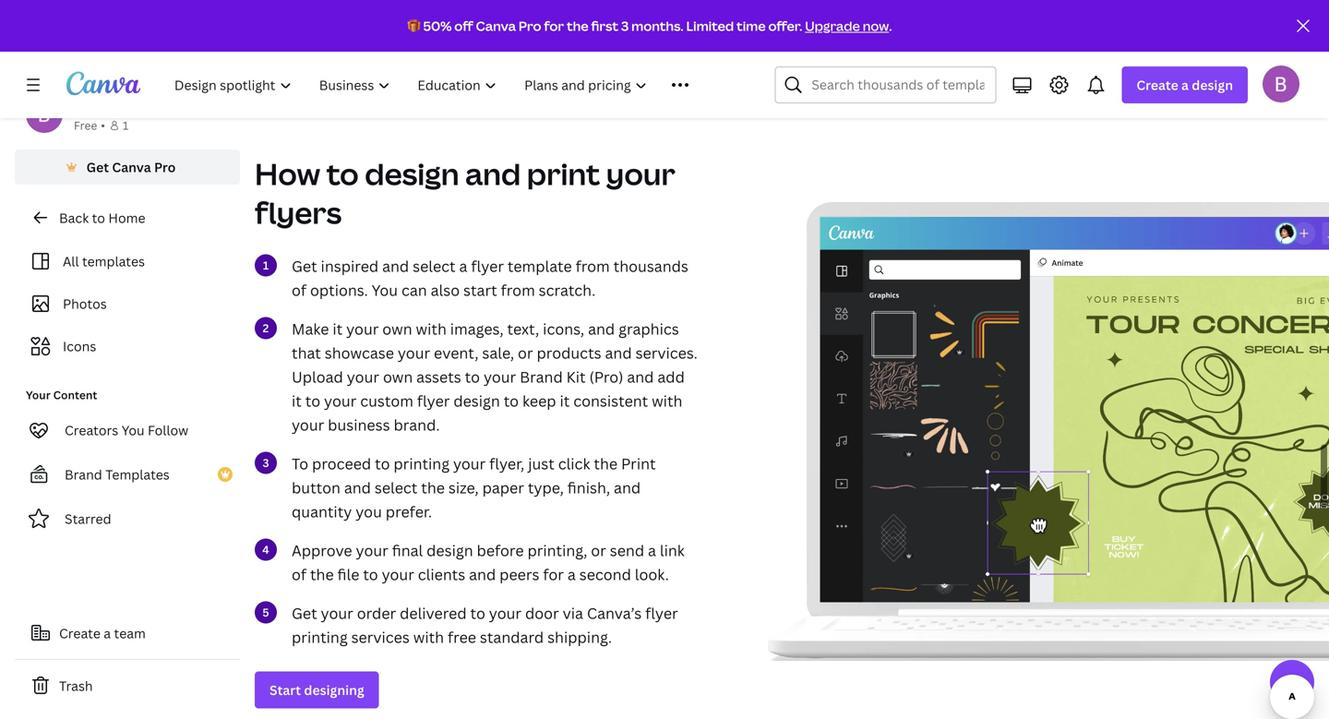 Task type: locate. For each thing, give the bounding box(es) containing it.
order
[[357, 603, 396, 623]]

get inside get inspired and select a flyer template from thousands of options. you can also start from scratch.
[[292, 256, 317, 276]]

0 vertical spatial canva
[[476, 17, 516, 35]]

0 vertical spatial get
[[86, 158, 109, 176]]

2 horizontal spatial it
[[560, 391, 570, 411]]

to right file
[[363, 565, 378, 584]]

to inside back to home link
[[92, 209, 105, 227]]

for left first
[[544, 17, 564, 35]]

1 of from the top
[[292, 280, 307, 300]]

2 vertical spatial flyer
[[645, 603, 678, 623]]

create inside button
[[59, 625, 101, 642]]

brand up the starred
[[65, 466, 102, 483]]

and up "(pro)"
[[605, 343, 632, 363]]

or
[[518, 343, 533, 363], [591, 540, 606, 560]]

content
[[53, 387, 97, 402]]

create inside dropdown button
[[1137, 76, 1179, 94]]

your right print
[[606, 154, 676, 194]]

0 vertical spatial select
[[413, 256, 456, 276]]

1 vertical spatial of
[[292, 565, 307, 584]]

with
[[416, 319, 447, 339], [652, 391, 683, 411], [413, 627, 444, 647]]

a
[[1182, 76, 1189, 94], [459, 256, 468, 276], [648, 540, 656, 560], [568, 565, 576, 584], [104, 625, 111, 642]]

just
[[528, 454, 555, 474]]

brand templates link
[[15, 456, 240, 493]]

printing inside to proceed to printing your flyer, just click the print button and select the size, paper type, finish, and quantity you prefer.
[[394, 454, 450, 474]]

select inside get inspired and select a flyer template from thousands of options. you can also start from scratch.
[[413, 256, 456, 276]]

0 vertical spatial printing
[[394, 454, 450, 474]]

select up prefer.
[[375, 478, 418, 498]]

printing down brand.
[[394, 454, 450, 474]]

0 vertical spatial for
[[544, 17, 564, 35]]

your down final
[[382, 565, 414, 584]]

1 horizontal spatial canva
[[476, 17, 516, 35]]

1 vertical spatial with
[[652, 391, 683, 411]]

canva right "off" at top left
[[476, 17, 516, 35]]

or up "second"
[[591, 540, 606, 560]]

send
[[610, 540, 644, 560]]

get canva pro
[[86, 158, 176, 176]]

brand up "keep" in the bottom of the page
[[520, 367, 563, 387]]

the up finish,
[[594, 454, 618, 474]]

flyer down look. at bottom
[[645, 603, 678, 623]]

assets
[[416, 367, 461, 387]]

printing inside get your order delivered to your door via canva's flyer printing services with free standard shipping.
[[292, 627, 348, 647]]

design inside the how to design and print your flyers
[[365, 154, 459, 194]]

the left size,
[[421, 478, 445, 498]]

1 vertical spatial or
[[591, 540, 606, 560]]

0 vertical spatial of
[[292, 280, 307, 300]]

1 horizontal spatial you
[[372, 280, 398, 300]]

0 horizontal spatial pro
[[154, 158, 176, 176]]

1 horizontal spatial flyer
[[471, 256, 504, 276]]

1 vertical spatial get
[[292, 256, 317, 276]]

finish,
[[568, 478, 610, 498]]

🎁
[[408, 17, 421, 35]]

with inside get your order delivered to your door via canva's flyer printing services with free standard shipping.
[[413, 627, 444, 647]]

printing up start designing
[[292, 627, 348, 647]]

0 vertical spatial you
[[372, 280, 398, 300]]

of inside approve your final design before printing, or send a link of the file to your clients and peers for a second look.
[[292, 565, 307, 584]]

top level navigation element
[[162, 66, 731, 103], [162, 66, 731, 103]]

0 horizontal spatial or
[[518, 343, 533, 363]]

the down the approve
[[310, 565, 334, 584]]

print
[[621, 454, 656, 474]]

your inside to proceed to printing your flyer, just click the print button and select the size, paper type, finish, and quantity you prefer.
[[453, 454, 486, 474]]

get inside get your order delivered to your door via canva's flyer printing services with free standard shipping.
[[292, 603, 317, 623]]

back
[[59, 209, 89, 227]]

1 vertical spatial from
[[501, 280, 535, 300]]

door
[[525, 603, 559, 623]]

pro up back to home link
[[154, 158, 176, 176]]

to inside get your order delivered to your door via canva's flyer printing services with free standard shipping.
[[470, 603, 485, 623]]

start
[[463, 280, 497, 300]]

get up options.
[[292, 256, 317, 276]]

you left the follow
[[122, 421, 145, 439]]

pro right "off" at top left
[[519, 17, 541, 35]]

0 vertical spatial pro
[[519, 17, 541, 35]]

create
[[1137, 76, 1179, 94], [59, 625, 101, 642]]

back to home
[[59, 209, 145, 227]]

get inspired and select a flyer template from thousands of options. you can also start from scratch.
[[292, 256, 689, 300]]

proceed
[[312, 454, 371, 474]]

first
[[591, 17, 619, 35]]

None search field
[[775, 66, 996, 103]]

design
[[1192, 76, 1233, 94], [365, 154, 459, 194], [454, 391, 500, 411], [427, 540, 473, 560]]

1 vertical spatial own
[[383, 367, 413, 387]]

get inside button
[[86, 158, 109, 176]]

to inside the how to design and print your flyers
[[326, 154, 359, 194]]

0 horizontal spatial printing
[[292, 627, 348, 647]]

1 vertical spatial select
[[375, 478, 418, 498]]

from up scratch.
[[576, 256, 610, 276]]

of left options.
[[292, 280, 307, 300]]

own up custom
[[383, 367, 413, 387]]

icons,
[[543, 319, 584, 339]]

brand inside the make it your own with images, text, icons, and graphics that showcase your event, sale, or products and services. upload your own assets to your brand kit (pro) and add it to your custom flyer design to keep it consistent with your business brand.
[[520, 367, 563, 387]]

to
[[326, 154, 359, 194], [92, 209, 105, 227], [465, 367, 480, 387], [305, 391, 320, 411], [504, 391, 519, 411], [375, 454, 390, 474], [363, 565, 378, 584], [470, 603, 485, 623]]

with down "delivered"
[[413, 627, 444, 647]]

1 vertical spatial flyer
[[417, 391, 450, 411]]

get for get canva pro
[[86, 158, 109, 176]]

1 horizontal spatial brand
[[520, 367, 563, 387]]

0 horizontal spatial flyer
[[417, 391, 450, 411]]

or down text,
[[518, 343, 533, 363]]

brand templates
[[65, 466, 170, 483]]

make it your own with images, text, icons, and graphics that showcase your event, sale, or products and services. upload your own assets to your brand kit (pro) and add it to your custom flyer design to keep it consistent with your business brand.
[[292, 319, 698, 435]]

1 horizontal spatial create
[[1137, 76, 1179, 94]]

it right make
[[333, 319, 343, 339]]

services
[[351, 627, 410, 647]]

and up you
[[344, 478, 371, 498]]

also
[[431, 280, 460, 300]]

your up size,
[[453, 454, 486, 474]]

starred link
[[15, 500, 240, 537]]

photos
[[63, 295, 107, 312]]

and inside approve your final design before printing, or send a link of the file to your clients and peers for a second look.
[[469, 565, 496, 584]]

1 horizontal spatial or
[[591, 540, 606, 560]]

to up free
[[470, 603, 485, 623]]

follow
[[148, 421, 188, 439]]

1 horizontal spatial printing
[[394, 454, 450, 474]]

0 vertical spatial brand
[[520, 367, 563, 387]]

to right the back
[[92, 209, 105, 227]]

0 horizontal spatial canva
[[112, 158, 151, 176]]

1 vertical spatial canva
[[112, 158, 151, 176]]

a inside create a team button
[[104, 625, 111, 642]]

0 horizontal spatial from
[[501, 280, 535, 300]]

your
[[606, 154, 676, 194], [346, 319, 379, 339], [398, 343, 430, 363], [347, 367, 379, 387], [484, 367, 516, 387], [324, 391, 357, 411], [292, 415, 324, 435], [453, 454, 486, 474], [356, 540, 388, 560], [382, 565, 414, 584], [321, 603, 353, 623], [489, 603, 522, 623]]

templates
[[105, 466, 170, 483]]

get for get your order delivered to your door via canva's flyer printing services with free standard shipping.
[[292, 603, 317, 623]]

1 horizontal spatial pro
[[519, 17, 541, 35]]

create a design button
[[1122, 66, 1248, 103]]

and down before
[[469, 565, 496, 584]]

1 horizontal spatial from
[[576, 256, 610, 276]]

offer.
[[768, 17, 803, 35]]

to right how at the left top of the page
[[326, 154, 359, 194]]

own
[[382, 319, 412, 339], [383, 367, 413, 387]]

0 horizontal spatial create
[[59, 625, 101, 642]]

0 vertical spatial or
[[518, 343, 533, 363]]

flyer up start
[[471, 256, 504, 276]]

1 horizontal spatial it
[[333, 319, 343, 339]]

1 vertical spatial printing
[[292, 627, 348, 647]]

make
[[292, 319, 329, 339]]

trash
[[59, 677, 93, 695]]

options.
[[310, 280, 368, 300]]

click
[[558, 454, 590, 474]]

select up 'also' on the left of page
[[413, 256, 456, 276]]

upload
[[292, 367, 343, 387]]

2 of from the top
[[292, 565, 307, 584]]

clients
[[418, 565, 465, 584]]

second
[[579, 565, 631, 584]]

1 vertical spatial create
[[59, 625, 101, 642]]

creators you follow
[[65, 421, 188, 439]]

look.
[[635, 565, 669, 584]]

your down showcase
[[347, 367, 379, 387]]

to
[[292, 454, 308, 474]]

2 vertical spatial get
[[292, 603, 317, 623]]

the inside approve your final design before printing, or send a link of the file to your clients and peers for a second look.
[[310, 565, 334, 584]]

and up can
[[382, 256, 409, 276]]

can
[[402, 280, 427, 300]]

the
[[567, 17, 589, 35], [594, 454, 618, 474], [421, 478, 445, 498], [310, 565, 334, 584]]

0 vertical spatial flyer
[[471, 256, 504, 276]]

with down add on the bottom of page
[[652, 391, 683, 411]]

0 vertical spatial create
[[1137, 76, 1179, 94]]

canva down 1
[[112, 158, 151, 176]]

limited
[[686, 17, 734, 35]]

flyer down the assets
[[417, 391, 450, 411]]

2 own from the top
[[383, 367, 413, 387]]

2 vertical spatial with
[[413, 627, 444, 647]]

1 vertical spatial for
[[543, 565, 564, 584]]

from down the template
[[501, 280, 535, 300]]

size,
[[449, 478, 479, 498]]

you left can
[[372, 280, 398, 300]]

1 vertical spatial pro
[[154, 158, 176, 176]]

a inside get inspired and select a flyer template from thousands of options. you can also start from scratch.
[[459, 256, 468, 276]]

all templates link
[[26, 244, 229, 279]]

text,
[[507, 319, 539, 339]]

with up event,
[[416, 319, 447, 339]]

and left print
[[465, 154, 521, 194]]

get down • at top
[[86, 158, 109, 176]]

or inside the make it your own with images, text, icons, and graphics that showcase your event, sale, or products and services. upload your own assets to your brand kit (pro) and add it to your custom flyer design to keep it consistent with your business brand.
[[518, 343, 533, 363]]

0 vertical spatial own
[[382, 319, 412, 339]]

of down the approve
[[292, 565, 307, 584]]

get down the approve
[[292, 603, 317, 623]]

flyer
[[471, 256, 504, 276], [417, 391, 450, 411], [645, 603, 678, 623]]

it down 'upload'
[[292, 391, 302, 411]]

the left first
[[567, 17, 589, 35]]

of inside get inspired and select a flyer template from thousands of options. you can also start from scratch.
[[292, 280, 307, 300]]

peers
[[500, 565, 540, 584]]

it right "keep" in the bottom of the page
[[560, 391, 570, 411]]

to right the proceed
[[375, 454, 390, 474]]

1 vertical spatial brand
[[65, 466, 102, 483]]

0 horizontal spatial you
[[122, 421, 145, 439]]

0 horizontal spatial it
[[292, 391, 302, 411]]

design inside dropdown button
[[1192, 76, 1233, 94]]

2 horizontal spatial flyer
[[645, 603, 678, 623]]

or inside approve your final design before printing, or send a link of the file to your clients and peers for a second look.
[[591, 540, 606, 560]]

canva
[[476, 17, 516, 35], [112, 158, 151, 176]]

how
[[255, 154, 320, 194]]

own down can
[[382, 319, 412, 339]]

your up to
[[292, 415, 324, 435]]

now
[[863, 17, 889, 35]]

to proceed to printing your flyer, just click the print button and select the size, paper type, finish, and quantity you prefer.
[[292, 454, 656, 522]]

1 own from the top
[[382, 319, 412, 339]]

for down the 'printing,'
[[543, 565, 564, 584]]



Task type: describe. For each thing, give the bounding box(es) containing it.
link
[[660, 540, 685, 560]]

0 horizontal spatial brand
[[65, 466, 102, 483]]

team
[[114, 625, 146, 642]]

your up business
[[324, 391, 357, 411]]

icons
[[63, 337, 96, 355]]

and inside get inspired and select a flyer template from thousands of options. you can also start from scratch.
[[382, 256, 409, 276]]

flyer,
[[489, 454, 525, 474]]

your down sale,
[[484, 367, 516, 387]]

🎁 50% off canva pro for the first 3 months. limited time offer. upgrade now .
[[408, 17, 892, 35]]

create for create a team
[[59, 625, 101, 642]]

creators
[[65, 421, 118, 439]]

to down 'upload'
[[305, 391, 320, 411]]

1 vertical spatial you
[[122, 421, 145, 439]]

thousands
[[614, 256, 689, 276]]

flyers
[[255, 192, 342, 233]]

get for get inspired and select a flyer template from thousands of options. you can also start from scratch.
[[292, 256, 317, 276]]

get canva pro button
[[15, 150, 240, 185]]

paper
[[482, 478, 524, 498]]

button
[[292, 478, 341, 498]]

delivered
[[400, 603, 467, 623]]

template
[[508, 256, 572, 276]]

you inside get inspired and select a flyer template from thousands of options. you can also start from scratch.
[[372, 280, 398, 300]]

flyer inside the make it your own with images, text, icons, and graphics that showcase your event, sale, or products and services. upload your own assets to your brand kit (pro) and add it to your custom flyer design to keep it consistent with your business brand.
[[417, 391, 450, 411]]

•
[[101, 118, 105, 133]]

templates
[[82, 252, 145, 270]]

approve your final design before printing, or send a link of the file to your clients and peers for a second look.
[[292, 540, 685, 584]]

back to home link
[[15, 199, 240, 236]]

your inside the how to design and print your flyers
[[606, 154, 676, 194]]

print
[[527, 154, 600, 194]]

get your order delivered to your door via canva's flyer printing services with free standard shipping.
[[292, 603, 678, 647]]

(pro)
[[589, 367, 623, 387]]

all templates
[[63, 252, 145, 270]]

start designing link
[[255, 672, 379, 709]]

business
[[328, 415, 390, 435]]

select inside to proceed to printing your flyer, just click the print button and select the size, paper type, finish, and quantity you prefer.
[[375, 478, 418, 498]]

months.
[[632, 17, 684, 35]]

start
[[270, 681, 301, 699]]

services.
[[636, 343, 698, 363]]

and down print
[[614, 478, 641, 498]]

to inside approve your final design before printing, or send a link of the file to your clients and peers for a second look.
[[363, 565, 378, 584]]

icons link
[[26, 329, 229, 364]]

canva's
[[587, 603, 642, 623]]

your up standard
[[489, 603, 522, 623]]

add
[[658, 367, 685, 387]]

sale,
[[482, 343, 514, 363]]

design inside approve your final design before printing, or send a link of the file to your clients and peers for a second look.
[[427, 540, 473, 560]]

your up showcase
[[346, 319, 379, 339]]

all
[[63, 252, 79, 270]]

50%
[[423, 17, 452, 35]]

design inside the make it your own with images, text, icons, and graphics that showcase your event, sale, or products and services. upload your own assets to your brand kit (pro) and add it to your custom flyer design to keep it consistent with your business brand.
[[454, 391, 500, 411]]

pro inside get canva pro button
[[154, 158, 176, 176]]

approve
[[292, 540, 352, 560]]

to down event,
[[465, 367, 480, 387]]

your up the assets
[[398, 343, 430, 363]]

a inside create a design dropdown button
[[1182, 76, 1189, 94]]

photos link
[[26, 286, 229, 321]]

how to design and print your flyers image
[[764, 202, 1329, 661]]

home
[[108, 209, 145, 227]]

starred
[[65, 510, 111, 528]]

time
[[737, 17, 766, 35]]

your up file
[[356, 540, 388, 560]]

showcase
[[325, 343, 394, 363]]

inspired
[[321, 256, 379, 276]]

your left order
[[321, 603, 353, 623]]

standard
[[480, 627, 544, 647]]

create a team
[[59, 625, 146, 642]]

upgrade
[[805, 17, 860, 35]]

designing
[[304, 681, 364, 699]]

kit
[[566, 367, 586, 387]]

free
[[74, 118, 97, 133]]

consistent
[[573, 391, 648, 411]]

start designing
[[270, 681, 364, 699]]

0 vertical spatial with
[[416, 319, 447, 339]]

that
[[292, 343, 321, 363]]

upgrade now button
[[805, 17, 889, 35]]

for inside approve your final design before printing, or send a link of the file to your clients and peers for a second look.
[[543, 565, 564, 584]]

keep
[[522, 391, 556, 411]]

products
[[537, 343, 602, 363]]

to left "keep" in the bottom of the page
[[504, 391, 519, 411]]

prefer.
[[386, 502, 432, 522]]

0 vertical spatial from
[[576, 256, 610, 276]]

bob builder image
[[1263, 65, 1300, 102]]

file
[[337, 565, 359, 584]]

off
[[454, 17, 473, 35]]

.
[[889, 17, 892, 35]]

graphics
[[619, 319, 679, 339]]

you
[[356, 502, 382, 522]]

quantity
[[292, 502, 352, 522]]

scratch.
[[539, 280, 596, 300]]

create for create a design
[[1137, 76, 1179, 94]]

canva inside button
[[112, 158, 151, 176]]

and right icons,
[[588, 319, 615, 339]]

and left add on the bottom of page
[[627, 367, 654, 387]]

your content
[[26, 387, 97, 402]]

3
[[621, 17, 629, 35]]

trash link
[[15, 667, 240, 704]]

images,
[[450, 319, 504, 339]]

and inside the how to design and print your flyers
[[465, 154, 521, 194]]

1
[[123, 118, 129, 133]]

flyer inside get inspired and select a flyer template from thousands of options. you can also start from scratch.
[[471, 256, 504, 276]]

to inside to proceed to printing your flyer, just click the print button and select the size, paper type, finish, and quantity you prefer.
[[375, 454, 390, 474]]

create a design
[[1137, 76, 1233, 94]]

type,
[[528, 478, 564, 498]]

free •
[[74, 118, 105, 133]]

event,
[[434, 343, 479, 363]]

shipping.
[[547, 627, 612, 647]]

Search search field
[[812, 67, 984, 102]]

your
[[26, 387, 51, 402]]

flyer inside get your order delivered to your door via canva's flyer printing services with free standard shipping.
[[645, 603, 678, 623]]

before
[[477, 540, 524, 560]]



Task type: vqa. For each thing, say whether or not it's contained in the screenshot.
group
no



